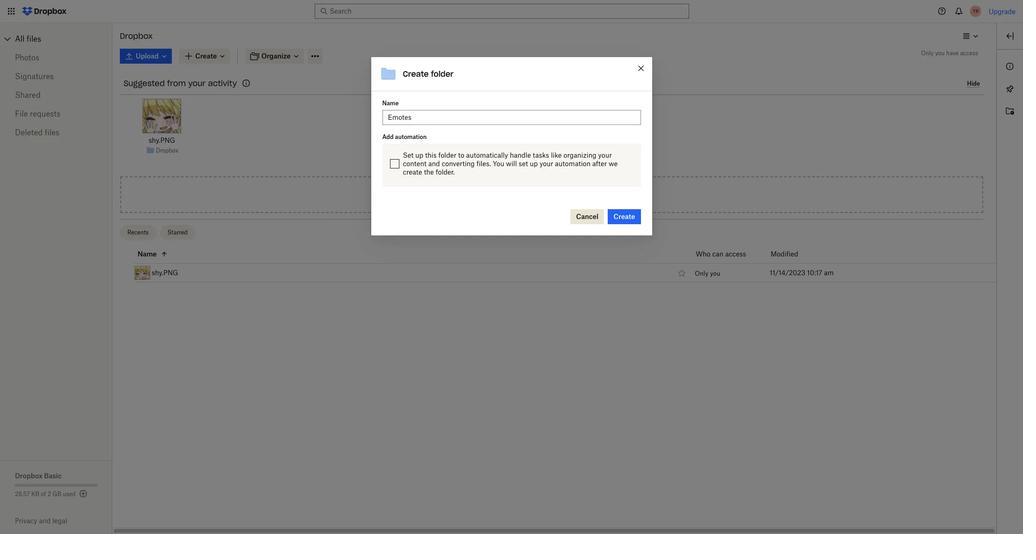 Task type: locate. For each thing, give the bounding box(es) containing it.
file requests
[[15, 109, 60, 119]]

dropbox logo - go to the homepage image
[[19, 4, 70, 19]]

shared
[[15, 90, 41, 100]]

1 vertical spatial automation
[[555, 160, 591, 168]]

you for only you have access
[[936, 50, 945, 57]]

1 horizontal spatial you
[[936, 50, 945, 57]]

/shy.png image
[[143, 99, 181, 134], [134, 266, 150, 280]]

1 vertical spatial dropbox
[[156, 147, 178, 154]]

privacy and legal
[[15, 517, 67, 525]]

name up add
[[383, 100, 399, 107]]

0 vertical spatial your
[[188, 79, 206, 88]]

1 vertical spatial shy.png link
[[152, 267, 178, 279]]

2 horizontal spatial your
[[599, 151, 612, 159]]

the
[[424, 168, 434, 176]]

table containing name
[[112, 245, 998, 283]]

handle
[[510, 151, 531, 159]]

starred button
[[160, 225, 195, 240]]

1 vertical spatial files
[[45, 128, 59, 137]]

dropbox for dropbox link
[[156, 147, 178, 154]]

0 vertical spatial shy.png link
[[149, 135, 175, 146]]

0 vertical spatial dropbox
[[120, 31, 153, 41]]

starred
[[168, 229, 188, 236]]

folder
[[431, 69, 454, 79], [439, 151, 457, 159]]

automation down organizing
[[555, 160, 591, 168]]

1 horizontal spatial name
[[383, 100, 399, 107]]

after
[[593, 160, 607, 168]]

your
[[188, 79, 206, 88], [599, 151, 612, 159], [540, 160, 554, 168]]

up
[[416, 151, 424, 159], [530, 160, 538, 168]]

1 horizontal spatial dropbox
[[120, 31, 153, 41]]

0 horizontal spatial dropbox
[[15, 472, 42, 480]]

0 vertical spatial name
[[383, 100, 399, 107]]

dropbox for dropbox basic
[[15, 472, 42, 480]]

1 horizontal spatial your
[[540, 160, 554, 168]]

1 horizontal spatial files
[[45, 128, 59, 137]]

open activity image
[[1005, 106, 1016, 117]]

0 horizontal spatial create
[[403, 69, 429, 79]]

gb
[[53, 491, 61, 498]]

legal
[[52, 517, 67, 525]]

2 vertical spatial dropbox
[[15, 472, 42, 480]]

and down this
[[429, 160, 440, 168]]

0 vertical spatial only
[[922, 50, 934, 57]]

only inside name shy.png, modified 11/14/2023 10:17 am, element
[[695, 270, 709, 277]]

cancel
[[577, 213, 599, 221]]

your up after
[[599, 151, 612, 159]]

dropbox
[[120, 31, 153, 41], [156, 147, 178, 154], [15, 472, 42, 480]]

upgrade
[[989, 7, 1016, 15]]

name down recents "button"
[[138, 250, 157, 258]]

will
[[506, 160, 517, 168]]

1 vertical spatial only
[[695, 270, 709, 277]]

up right set
[[530, 160, 538, 168]]

add
[[383, 134, 394, 141]]

1 vertical spatial access
[[726, 250, 747, 258]]

you inside name shy.png, modified 11/14/2023 10:17 am, element
[[711, 270, 721, 277]]

shy.png down the 'starred' button
[[152, 269, 178, 277]]

name inside create folder dialog
[[383, 100, 399, 107]]

2 horizontal spatial dropbox
[[156, 147, 178, 154]]

files right all at the top left
[[27, 34, 41, 44]]

photos link
[[15, 48, 97, 67]]

of
[[41, 491, 46, 498]]

access right can
[[726, 250, 747, 258]]

only for only you have access
[[922, 50, 934, 57]]

2 vertical spatial your
[[540, 160, 554, 168]]

0 vertical spatial files
[[27, 34, 41, 44]]

0 vertical spatial you
[[936, 50, 945, 57]]

automation up set
[[395, 134, 427, 141]]

and left legal
[[39, 517, 51, 525]]

your right the from
[[188, 79, 206, 88]]

access
[[961, 50, 979, 57], [726, 250, 747, 258]]

from
[[167, 79, 186, 88]]

1 vertical spatial up
[[530, 160, 538, 168]]

0 vertical spatial /shy.png image
[[143, 99, 181, 134]]

create for create folder
[[403, 69, 429, 79]]

/shy.png image up dropbox link
[[143, 99, 181, 134]]

/shy.png image down recents "button"
[[134, 266, 150, 280]]

up up content
[[416, 151, 424, 159]]

shy.png link down the 'starred' button
[[152, 267, 178, 279]]

0 vertical spatial access
[[961, 50, 979, 57]]

and
[[429, 160, 440, 168], [39, 517, 51, 525]]

dropbox basic
[[15, 472, 62, 480]]

access right have
[[961, 50, 979, 57]]

files inside the all files "link"
[[27, 34, 41, 44]]

1 vertical spatial folder
[[439, 151, 457, 159]]

0 horizontal spatial access
[[726, 250, 747, 258]]

file requests link
[[15, 104, 97, 123]]

only left have
[[922, 50, 934, 57]]

you for only you
[[711, 270, 721, 277]]

1 horizontal spatial automation
[[555, 160, 591, 168]]

privacy and legal link
[[15, 517, 112, 525]]

28.57
[[15, 491, 30, 498]]

1 vertical spatial shy.png
[[152, 269, 178, 277]]

0 vertical spatial create
[[403, 69, 429, 79]]

shy.png link inside name shy.png, modified 11/14/2023 10:17 am, element
[[152, 267, 178, 279]]

create
[[403, 168, 423, 176]]

you
[[936, 50, 945, 57], [711, 270, 721, 277]]

0 vertical spatial and
[[429, 160, 440, 168]]

0 horizontal spatial only
[[695, 270, 709, 277]]

create
[[403, 69, 429, 79], [614, 213, 636, 221]]

set
[[519, 160, 528, 168]]

1 horizontal spatial create
[[614, 213, 636, 221]]

create inside button
[[614, 213, 636, 221]]

0 vertical spatial up
[[416, 151, 424, 159]]

open details pane image
[[1005, 30, 1016, 42]]

add to starred image
[[677, 267, 688, 279]]

only you button
[[695, 270, 721, 277]]

shy.png up dropbox link
[[149, 136, 175, 144]]

Name text field
[[388, 112, 636, 123]]

0 horizontal spatial automation
[[395, 134, 427, 141]]

converting
[[442, 160, 475, 168]]

1 horizontal spatial only
[[922, 50, 934, 57]]

files inside the deleted files link
[[45, 128, 59, 137]]

you down can
[[711, 270, 721, 277]]

folder inside set up this folder to automatically handle tasks like organizing your content and converting files. you will set up your automation after we create the folder.
[[439, 151, 457, 159]]

only down who
[[695, 270, 709, 277]]

1 vertical spatial create
[[614, 213, 636, 221]]

files down file requests link
[[45, 128, 59, 137]]

1 vertical spatial your
[[599, 151, 612, 159]]

get more space image
[[78, 489, 89, 500]]

files
[[27, 34, 41, 44], [45, 128, 59, 137]]

0 horizontal spatial you
[[711, 270, 721, 277]]

open information panel image
[[1005, 61, 1016, 72]]

am
[[825, 269, 834, 277]]

0 vertical spatial folder
[[431, 69, 454, 79]]

used
[[63, 491, 76, 498]]

1 horizontal spatial and
[[429, 160, 440, 168]]

and inside set up this folder to automatically handle tasks like organizing your content and converting files. you will set up your automation after we create the folder.
[[429, 160, 440, 168]]

1 vertical spatial name
[[138, 250, 157, 258]]

name
[[383, 100, 399, 107], [138, 250, 157, 258]]

only
[[922, 50, 934, 57], [695, 270, 709, 277]]

create folder dialog
[[371, 57, 652, 236]]

0 horizontal spatial name
[[138, 250, 157, 258]]

set
[[403, 151, 414, 159]]

shy.png
[[149, 136, 175, 144], [152, 269, 178, 277]]

2
[[48, 491, 51, 498]]

set up this folder to automatically handle tasks like organizing your content and converting files. you will set up your automation after we create the folder.
[[403, 151, 618, 176]]

only for only you
[[695, 270, 709, 277]]

0 horizontal spatial files
[[27, 34, 41, 44]]

you left have
[[936, 50, 945, 57]]

shy.png link up dropbox link
[[149, 135, 175, 146]]

0 horizontal spatial and
[[39, 517, 51, 525]]

privacy
[[15, 517, 37, 525]]

0 vertical spatial automation
[[395, 134, 427, 141]]

automation
[[395, 134, 427, 141], [555, 160, 591, 168]]

table
[[112, 245, 998, 283]]

your down tasks
[[540, 160, 554, 168]]

shy.png link
[[149, 135, 175, 146], [152, 267, 178, 279]]

create folder
[[403, 69, 454, 79]]

name inside button
[[138, 250, 157, 258]]

1 vertical spatial you
[[711, 270, 721, 277]]

recents
[[127, 229, 149, 236]]

name shy.png, modified 11/14/2023 10:17 am, element
[[112, 264, 998, 283]]

modified button
[[771, 249, 823, 260]]

files for all files
[[27, 34, 41, 44]]



Task type: vqa. For each thing, say whether or not it's contained in the screenshot.
right the your
yes



Task type: describe. For each thing, give the bounding box(es) containing it.
to
[[458, 151, 465, 159]]

files for deleted files
[[45, 128, 59, 137]]

1 vertical spatial /shy.png image
[[134, 266, 150, 280]]

cancel button
[[571, 209, 605, 224]]

activity
[[208, 79, 237, 88]]

you
[[493, 160, 505, 168]]

organizing
[[564, 151, 597, 159]]

requests
[[30, 109, 60, 119]]

only you
[[695, 270, 721, 277]]

0 horizontal spatial up
[[416, 151, 424, 159]]

only you have access
[[922, 50, 979, 57]]

add automation
[[383, 134, 427, 141]]

deleted files
[[15, 128, 59, 137]]

automatically
[[466, 151, 508, 159]]

recents button
[[120, 225, 156, 240]]

suggested from your activity
[[124, 79, 237, 88]]

automation inside set up this folder to automatically handle tasks like organizing your content and converting files. you will set up your automation after we create the folder.
[[555, 160, 591, 168]]

file
[[15, 109, 28, 119]]

kb
[[31, 491, 39, 498]]

1 vertical spatial and
[[39, 517, 51, 525]]

files.
[[477, 160, 491, 168]]

all files
[[15, 34, 41, 44]]

folder.
[[436, 168, 455, 176]]

have
[[947, 50, 959, 57]]

who
[[696, 250, 711, 258]]

this
[[425, 151, 437, 159]]

can
[[713, 250, 724, 258]]

global header element
[[0, 0, 1024, 23]]

dropbox link
[[156, 146, 178, 155]]

10:17
[[808, 269, 823, 277]]

tasks
[[533, 151, 550, 159]]

shared link
[[15, 86, 97, 104]]

signatures
[[15, 72, 54, 81]]

1 horizontal spatial up
[[530, 160, 538, 168]]

all files link
[[15, 31, 112, 46]]

all
[[15, 34, 25, 44]]

28.57 kb of 2 gb used
[[15, 491, 76, 498]]

upgrade link
[[989, 7, 1016, 15]]

deleted files link
[[15, 123, 97, 142]]

open pinned items image
[[1005, 83, 1016, 95]]

11/14/2023 10:17 am
[[770, 269, 834, 277]]

photos
[[15, 53, 39, 62]]

0 horizontal spatial your
[[188, 79, 206, 88]]

we
[[609, 160, 618, 168]]

suggested
[[124, 79, 165, 88]]

name button
[[138, 249, 673, 260]]

create for create
[[614, 213, 636, 221]]

signatures link
[[15, 67, 97, 86]]

11/14/2023
[[770, 269, 806, 277]]

content
[[403, 160, 427, 168]]

who can access
[[696, 250, 747, 258]]

deleted
[[15, 128, 43, 137]]

modified
[[771, 250, 799, 258]]

create button
[[608, 209, 641, 224]]

like
[[551, 151, 562, 159]]

0 vertical spatial shy.png
[[149, 136, 175, 144]]

1 horizontal spatial access
[[961, 50, 979, 57]]

basic
[[44, 472, 62, 480]]



